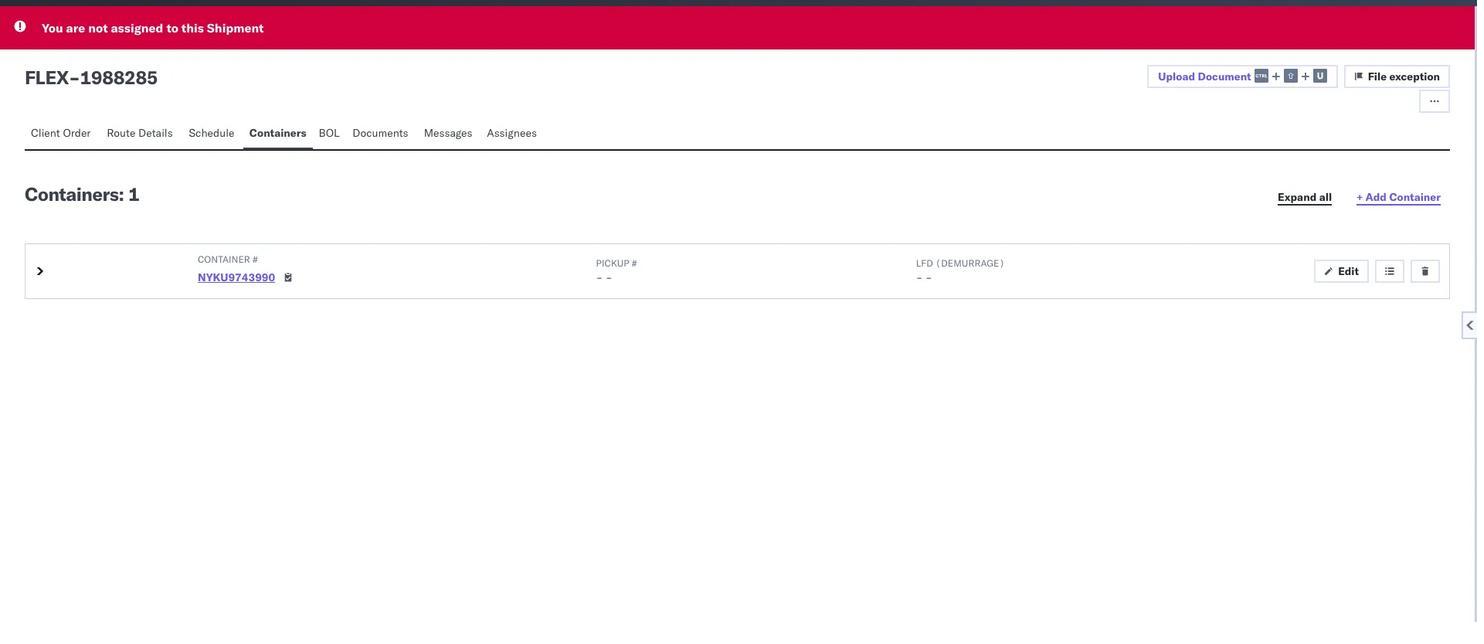 Task type: locate. For each thing, give the bounding box(es) containing it.
exception
[[1390, 70, 1440, 83]]

document
[[1198, 69, 1251, 83]]

container right add
[[1390, 190, 1441, 204]]

flex - 1988285
[[25, 66, 158, 89]]

0 horizontal spatial container
[[198, 253, 250, 265]]

bol button
[[313, 119, 346, 149]]

+ add container
[[1357, 190, 1441, 204]]

-
[[69, 66, 80, 89], [596, 270, 603, 284], [606, 270, 612, 284], [916, 270, 923, 284], [926, 270, 932, 284]]

# up "nyku9743990"
[[253, 253, 258, 265]]

file exception button
[[1344, 65, 1450, 88], [1344, 65, 1450, 88]]

0 vertical spatial container
[[1390, 190, 1441, 204]]

upload document
[[1159, 69, 1251, 83]]

0 horizontal spatial #
[[253, 253, 258, 265]]

route details button
[[101, 119, 183, 149]]

file exception
[[1368, 70, 1440, 83]]

pickup
[[596, 257, 629, 269]]

# inside pickup # - -
[[632, 257, 637, 269]]

1
[[128, 182, 139, 206]]

are
[[66, 20, 85, 36]]

container #
[[198, 253, 258, 265]]

lfd
[[916, 257, 933, 269]]

shipment
[[207, 20, 264, 36]]

1 horizontal spatial #
[[632, 257, 637, 269]]

# for pickup # - -
[[632, 257, 637, 269]]

you
[[42, 20, 63, 36]]

to
[[166, 20, 178, 36]]

# right pickup at left
[[632, 257, 637, 269]]

all
[[1320, 190, 1332, 204]]

this
[[181, 20, 204, 36]]

file
[[1368, 70, 1387, 83]]

container up 'nyku9743990' button
[[198, 253, 250, 265]]

1 horizontal spatial container
[[1390, 190, 1441, 204]]

client
[[31, 126, 60, 140]]

containers:
[[25, 182, 124, 206]]

container
[[1390, 190, 1441, 204], [198, 253, 250, 265]]

1988285
[[80, 66, 158, 89]]

bol
[[319, 126, 340, 140]]

schedule button
[[183, 119, 243, 149]]

edit
[[1338, 264, 1359, 278]]

containers
[[249, 126, 306, 140]]

1 vertical spatial container
[[198, 253, 250, 265]]

pickup # - -
[[596, 257, 637, 284]]

#
[[253, 253, 258, 265], [632, 257, 637, 269]]

you are not assigned to this shipment
[[42, 20, 264, 36]]

client order button
[[25, 119, 101, 149]]



Task type: vqa. For each thing, say whether or not it's contained in the screenshot.
+
yes



Task type: describe. For each thing, give the bounding box(es) containing it.
schedule
[[189, 126, 235, 140]]

container inside button
[[1390, 190, 1441, 204]]

nyku9743990
[[198, 270, 275, 284]]

route details
[[107, 126, 173, 140]]

expand all button
[[1269, 186, 1342, 209]]

client order
[[31, 126, 91, 140]]

containers button
[[243, 119, 313, 149]]

lfd (demurrage) - -
[[916, 257, 1005, 284]]

assignees button
[[481, 119, 546, 149]]

documents
[[353, 126, 408, 140]]

nyku9743990 button
[[198, 270, 275, 284]]

expand all
[[1278, 190, 1332, 204]]

messages button
[[418, 119, 481, 149]]

upload
[[1159, 69, 1195, 83]]

details
[[138, 126, 173, 140]]

add
[[1366, 190, 1387, 204]]

+ add container button
[[1348, 186, 1450, 209]]

messages
[[424, 126, 473, 140]]

assignees
[[487, 126, 537, 140]]

+
[[1357, 190, 1363, 204]]

order
[[63, 126, 91, 140]]

expand
[[1278, 190, 1317, 204]]

route
[[107, 126, 136, 140]]

documents button
[[346, 119, 418, 149]]

containers: 1
[[25, 182, 139, 206]]

(demurrage)
[[936, 257, 1005, 269]]

flex
[[25, 66, 69, 89]]

not
[[88, 20, 108, 36]]

edit button
[[1314, 260, 1369, 283]]

assigned
[[111, 20, 163, 36]]

upload document button
[[1148, 65, 1338, 88]]

# for container #
[[253, 253, 258, 265]]



